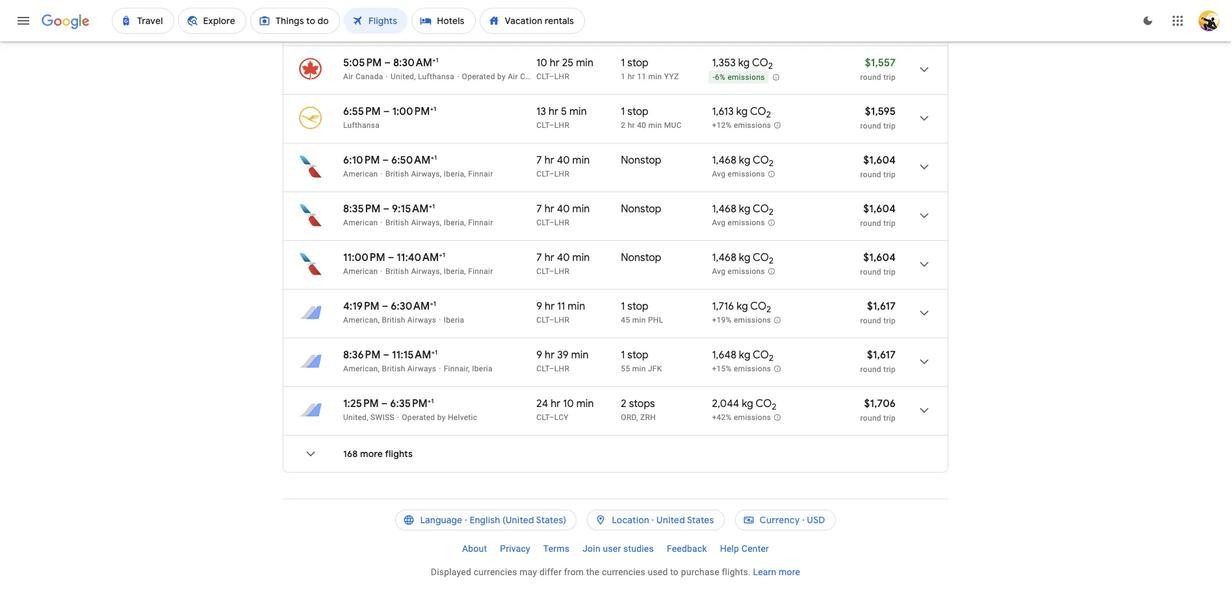 Task type: vqa. For each thing, say whether or not it's contained in the screenshot.
the leftmost option
no



Task type: locate. For each thing, give the bounding box(es) containing it.
1 $1,604 round trip from the top
[[861, 154, 896, 179]]

2 stop from the top
[[628, 105, 649, 118]]

9 inside 9 hr 36 min clt – lhr
[[537, 8, 542, 21]]

1 horizontal spatial more
[[779, 568, 800, 578]]

0 vertical spatial iberia,
[[444, 170, 466, 179]]

hr inside 13 hr 5 min clt – lhr
[[549, 105, 559, 118]]

airways for 11:15 am
[[408, 365, 436, 374]]

lhr
[[554, 23, 570, 33], [554, 72, 570, 81], [554, 121, 570, 130], [554, 170, 570, 179], [554, 218, 570, 228], [554, 267, 570, 276], [554, 316, 570, 325], [554, 365, 570, 374]]

8:36 pm
[[343, 349, 381, 362]]

total duration 7 hr 40 min. element
[[537, 154, 621, 169], [537, 203, 621, 218], [537, 252, 621, 267]]

british airways, iberia, finnair for 9:15 am
[[386, 218, 493, 228]]

1 vertical spatial avg
[[712, 219, 726, 228]]

min inside 9 hr 36 min clt – lhr
[[571, 8, 589, 21]]

united, down departure time: 1:25 pm. 'text box'
[[343, 413, 369, 423]]

1 inside 6:55 pm – 1:00 pm + 1
[[434, 105, 436, 113]]

+ inside 6:55 pm – 1:00 pm + 1
[[430, 105, 434, 113]]

1 vertical spatial 9
[[537, 300, 542, 313]]

+ for 8:30 am
[[432, 56, 436, 64]]

round down 1617 us dollars text field at bottom
[[861, 317, 882, 326]]

0 vertical spatial  image
[[386, 72, 388, 81]]

1 horizontal spatial 10
[[563, 398, 574, 411]]

0 horizontal spatial -
[[581, 72, 583, 81]]

+ inside 7:49 pm – 10:25 am + 1
[[436, 7, 439, 16]]

0 vertical spatial $1,604 round trip
[[861, 154, 896, 179]]

trip
[[884, 73, 896, 82], [884, 122, 896, 131], [884, 170, 896, 179], [884, 219, 896, 228], [884, 268, 896, 277], [884, 317, 896, 326], [884, 365, 896, 374], [884, 414, 896, 423]]

1 inside 1 stop 45 min phl
[[621, 300, 625, 313]]

6:35 pm
[[390, 398, 428, 411]]

2 airways from the top
[[408, 365, 436, 374]]

min inside 1 stop 55 min jfk
[[632, 365, 646, 374]]

– inside 1:25 pm – 6:35 pm + 1
[[381, 398, 388, 411]]

2 1 stop flight. element from the top
[[621, 105, 649, 120]]

operated down "arrival time: 6:35 pm on  wednesday, january 17." text field
[[402, 413, 435, 423]]

$1,604 down $1,595 round trip
[[864, 154, 896, 167]]

5:05 pm – 8:30 am + 1
[[343, 56, 439, 70]]

1 vertical spatial 7 hr 40 min clt – lhr
[[537, 203, 590, 228]]

1 stop flight. element for 10 hr 25 min
[[621, 57, 649, 72]]

kg for 6:35 pm
[[742, 398, 753, 411]]

2 nonstop from the top
[[621, 203, 662, 216]]

0 horizontal spatial  image
[[386, 72, 388, 81]]

avg for 6:50 am
[[712, 170, 726, 179]]

yyz
[[664, 72, 679, 81]]

1,353 kg co 2
[[712, 57, 773, 72]]

1:00 pm
[[392, 105, 430, 118]]

1 avg from the top
[[712, 170, 726, 179]]

+ inside 8:35 pm – 9:15 am + 1
[[429, 202, 432, 211]]

2 round from the top
[[861, 122, 882, 131]]

nonstop
[[621, 154, 662, 167], [621, 203, 662, 216], [621, 252, 662, 265]]

6 trip from the top
[[884, 317, 896, 326]]

$1,604 for 9:15 am
[[864, 203, 896, 216]]

british airways, iberia, finnair down arrival time: 11:40 am on  wednesday, january 17. text box
[[386, 267, 493, 276]]

round inside $1,595 round trip
[[861, 122, 882, 131]]

min inside 24 hr 10 min clt – lcy
[[576, 398, 594, 411]]

hr inside the 10 hr 25 min clt – lhr
[[550, 57, 560, 70]]

lhr inside 9 hr 36 min clt – lhr
[[554, 23, 570, 33]]

3 $1,604 round trip from the top
[[861, 252, 896, 277]]

min for 9:15 am
[[572, 203, 590, 216]]

1 vertical spatial finnair
[[468, 218, 493, 228]]

11:00 pm
[[343, 252, 385, 265]]

airways, down arrival time: 6:50 am on  wednesday, january 17. text field
[[411, 170, 442, 179]]

american, down the 4:19 pm
[[343, 316, 380, 325]]

english
[[470, 515, 500, 527]]

1 inside 1:25 pm – 6:35 pm + 1
[[431, 397, 434, 406]]

2 for 6:50 am
[[769, 158, 774, 169]]

40
[[637, 121, 646, 130], [557, 154, 570, 167], [557, 203, 570, 216], [557, 252, 570, 265]]

4 lhr from the top
[[554, 170, 570, 179]]

states)
[[536, 515, 567, 527]]

airways
[[408, 316, 436, 325], [408, 365, 436, 374]]

0 vertical spatial 1,468
[[712, 154, 737, 167]]

3 1,468 kg co 2 from the top
[[712, 252, 774, 267]]

4 1 stop flight. element from the top
[[621, 349, 649, 364]]

united, for united, lufthansa
[[391, 72, 416, 81]]

1595 US dollars text field
[[865, 105, 896, 118]]

nonstop for 9:15 am
[[621, 203, 662, 216]]

leaves charlotte douglas international airport at 5:05 pm on tuesday, january 16 and arrives at heathrow airport at 8:30 am on wednesday, january 17. element
[[343, 56, 439, 70]]

2 stops flight. element
[[621, 398, 655, 413]]

40 for 11:40 am
[[557, 252, 570, 265]]

3 clt from the top
[[537, 121, 549, 130]]

2 nonstop flight. element from the top
[[621, 203, 662, 218]]

$1,604 round trip for 9:15 am
[[861, 203, 896, 228]]

10 inside the 10 hr 25 min clt – lhr
[[537, 57, 547, 70]]

1 horizontal spatial air
[[508, 72, 518, 81]]

1 stop flight. element for 9 hr 11 min
[[621, 300, 649, 315]]

0 horizontal spatial iberia
[[444, 316, 464, 325]]

trip for 9:15 am
[[884, 219, 896, 228]]

leaves charlotte douglas international airport at 6:55 pm on tuesday, january 16 and arrives at heathrow airport at 1:00 pm on wednesday, january 17. element
[[343, 105, 436, 118]]

3 trip from the top
[[884, 170, 896, 179]]

1,468 for 11:40 am
[[712, 252, 737, 265]]

1 clt from the top
[[537, 23, 549, 33]]

6 lhr from the top
[[554, 267, 570, 276]]

by down 10:25 am
[[410, 23, 418, 33]]

stop inside 1 stop 55 min jfk
[[628, 349, 649, 362]]

1 vertical spatial 1,468 kg co 2
[[712, 203, 774, 218]]

american,
[[343, 316, 380, 325], [343, 365, 380, 374]]

1 $1,617 from the top
[[867, 300, 896, 313]]

Departure time: 5:05 PM. text field
[[343, 57, 382, 70]]

7 hr 40 min clt – lhr for 11:40 am
[[537, 252, 590, 276]]

1 vertical spatial airways,
[[411, 218, 442, 228]]

hr inside 24 hr 10 min clt – lcy
[[551, 398, 561, 411]]

by left the helvetic in the left of the page
[[437, 413, 446, 423]]

1 horizontal spatial  image
[[397, 413, 399, 423]]

2 vertical spatial avg
[[712, 267, 726, 276]]

$1,617 round trip up $1,617 text box
[[861, 300, 896, 326]]

0 vertical spatial more
[[360, 449, 383, 460]]

feedback link
[[660, 539, 714, 560]]

2 vertical spatial 7 hr 40 min clt – lhr
[[537, 252, 590, 276]]

hr inside 9 hr 36 min clt – lhr
[[545, 8, 555, 21]]

+ for 10:25 am
[[436, 7, 439, 16]]

6 clt from the top
[[537, 267, 549, 276]]

emissions for 9:15 am
[[728, 219, 765, 228]]

displayed
[[431, 568, 471, 578]]

8:36 pm – 11:15 am + 1
[[343, 348, 438, 362]]

1 $1,604 from the top
[[864, 154, 896, 167]]

9 for 9 hr 11 min
[[537, 300, 542, 313]]

2 vertical spatial iberia,
[[444, 267, 466, 276]]

3 1 stop flight. element from the top
[[621, 300, 649, 315]]

Arrival time: 9:15 AM on  Wednesday, January 17. text field
[[392, 202, 435, 216]]

1 vertical spatial 11
[[557, 300, 565, 313]]

1 horizontal spatial by
[[437, 413, 446, 423]]

british down the "6:10 pm – 6:50 am + 1"
[[386, 170, 409, 179]]

7 clt from the top
[[537, 316, 549, 325]]

3 american from the top
[[343, 267, 378, 276]]

$1,604 left flight details. leaves charlotte douglas international airport at 8:35 pm on tuesday, january 16 and arrives at heathrow airport at 9:15 am on wednesday, january 17. icon on the right top of the page
[[864, 203, 896, 216]]

total duration 10 hr 25 min. element
[[537, 57, 621, 72]]

9 clt from the top
[[537, 413, 549, 423]]

kg inside 1,648 kg co 2
[[739, 349, 751, 362]]

Departure time: 7:49 PM. text field
[[343, 8, 381, 21]]

0 vertical spatial 9
[[537, 8, 542, 21]]

0 horizontal spatial express
[[515, 23, 544, 33]]

$1,604
[[864, 154, 896, 167], [864, 203, 896, 216], [864, 252, 896, 265]]

2 inside 1,648 kg co 2
[[769, 353, 774, 364]]

air down departure time: 5:05 pm. text field
[[343, 72, 353, 81]]

1 stop from the top
[[628, 57, 649, 70]]

1 vertical spatial airways
[[408, 365, 436, 374]]

24 hr 10 min clt – lcy
[[537, 398, 594, 423]]

3 $1,604 from the top
[[864, 252, 896, 265]]

finnair
[[468, 170, 493, 179], [468, 218, 493, 228], [468, 267, 493, 276]]

trip down $1,706
[[884, 414, 896, 423]]

trip inside $1,557 round trip
[[884, 73, 896, 82]]

co inside 1,648 kg co 2
[[753, 349, 769, 362]]

airways down the 'arrival time: 11:15 am on  wednesday, january 17.' "text box"
[[408, 365, 436, 374]]

+ for 11:15 am
[[431, 348, 435, 357]]

$1,617 left flight details. leaves charlotte douglas international airport at 4:19 pm on tuesday, january 16 and arrives at heathrow airport at 6:30 am on wednesday, january 17. icon
[[867, 300, 896, 313]]

round down 1604 us dollars text field
[[861, 268, 882, 277]]

hr inside 9 hr 11 min clt – lhr
[[545, 300, 555, 313]]

0 vertical spatial american, british airways
[[343, 316, 436, 325]]

1 iberia, from the top
[[444, 170, 466, 179]]

0 horizontal spatial currencies
[[474, 568, 517, 578]]

2 inside 2 stops ord , zrh
[[621, 398, 627, 411]]

trip down $1,557 text box
[[884, 73, 896, 82]]

privacy link
[[494, 539, 537, 560]]

lhr for 9:15 am
[[554, 218, 570, 228]]

3 round from the top
[[861, 170, 882, 179]]

3 british airways, iberia, finnair from the top
[[386, 267, 493, 276]]

clt inside the 10 hr 25 min clt – lhr
[[537, 72, 549, 81]]

total duration 9 hr 36 min. element
[[537, 8, 621, 23]]

clt for 11:40 am
[[537, 267, 549, 276]]

terms link
[[537, 539, 576, 560]]

2 vertical spatial 1,468
[[712, 252, 737, 265]]

1 1 stop flight. element from the top
[[621, 57, 649, 72]]

Arrival time: 11:40 AM on  Wednesday, January 17. text field
[[397, 251, 445, 265]]

operated down dba
[[462, 72, 495, 81]]

13
[[537, 105, 546, 118]]

1 horizontal spatial united,
[[391, 72, 416, 81]]

round down $1,557
[[861, 73, 882, 82]]

trip down $1,595 at the top right of the page
[[884, 122, 896, 131]]

0 vertical spatial 11
[[637, 72, 646, 81]]

avg emissions for 6:50 am
[[712, 170, 765, 179]]

swiss
[[371, 413, 395, 423]]

1 vertical spatial nonstop
[[621, 203, 662, 216]]

2 $1,604 from the top
[[864, 203, 896, 216]]

min for 10:25 am
[[571, 8, 589, 21]]

1 up operated by helvetic
[[431, 397, 434, 406]]

muc
[[664, 121, 682, 130]]

more right 168
[[360, 449, 383, 460]]

lhr inside 13 hr 5 min clt – lhr
[[554, 121, 570, 130]]

2 for 6:30 am
[[767, 304, 771, 315]]

trip inside $1,595 round trip
[[884, 122, 896, 131]]

stop up layover (1 of 1) is a 2 hr 40 min layover at munich international airport in munich. element
[[628, 105, 649, 118]]

round down 1604 us dollars text box
[[861, 170, 882, 179]]

0 horizontal spatial by
[[410, 23, 418, 33]]

0 vertical spatial $1,604
[[864, 154, 896, 167]]

co inside 1,613 kg co 2
[[750, 105, 766, 118]]

1 horizontal spatial express
[[550, 72, 579, 81]]

10 up lcy
[[563, 398, 574, 411]]

1 right 9:15 am
[[432, 202, 435, 211]]

hr inside 1 stop 2 hr 40 min muc
[[628, 121, 635, 130]]

9 for 9 hr 36 min
[[537, 8, 542, 21]]

9 for 9 hr 39 min
[[537, 349, 542, 362]]

9 up 9 hr 39 min clt – lhr
[[537, 300, 542, 313]]

co
[[752, 57, 768, 70], [750, 105, 766, 118], [753, 154, 769, 167], [753, 203, 769, 216], [753, 252, 769, 265], [750, 300, 767, 313], [753, 349, 769, 362], [756, 398, 772, 411]]

co inside 1,716 kg co 2
[[750, 300, 767, 313]]

currencies
[[474, 568, 517, 578], [602, 568, 645, 578]]

+ inside 8:36 pm – 11:15 am + 1
[[431, 348, 435, 357]]

1 right 6:50 am at the top of the page
[[434, 153, 437, 162]]

1 american, from the top
[[343, 316, 380, 325]]

trip down 1604 us dollars text field
[[884, 268, 896, 277]]

united down 7:49 pm
[[343, 23, 367, 33]]

2 inside 2,044 kg co 2
[[772, 402, 777, 413]]

2 british airways, iberia, finnair from the top
[[386, 218, 493, 228]]

canada up 13
[[520, 72, 548, 81]]

$1,604 left flight details. leaves charlotte douglas international airport at 11:00 pm on tuesday, january 16 and arrives at heathrow airport at 11:40 am on wednesday, january 17. icon
[[864, 252, 896, 265]]

total duration 7 hr 40 min. element for 9:15 am
[[537, 203, 621, 218]]

1 vertical spatial more
[[779, 568, 800, 578]]

min inside 1 stop 1 hr 11 min yyz
[[649, 72, 662, 81]]

stop up the 45
[[628, 300, 649, 313]]

1,468 for 9:15 am
[[712, 203, 737, 216]]

4 stop from the top
[[628, 349, 649, 362]]

1 horizontal spatial -
[[713, 73, 715, 82]]

$1,604 round trip up 1604 us dollars text field
[[861, 203, 896, 228]]

0 vertical spatial airways
[[408, 316, 436, 325]]

9 inside 9 hr 39 min clt – lhr
[[537, 349, 542, 362]]

1 horizontal spatial canada
[[520, 72, 548, 81]]

hr for 6:35 pm
[[551, 398, 561, 411]]

1 7 from the top
[[537, 154, 542, 167]]

1 horizontal spatial currencies
[[602, 568, 645, 578]]

1 total duration 7 hr 40 min. element from the top
[[537, 154, 621, 169]]

trip down $1,617 text box
[[884, 365, 896, 374]]

1 vertical spatial iberia
[[472, 365, 493, 374]]

min inside 9 hr 39 min clt – lhr
[[571, 349, 589, 362]]

1 currencies from the left
[[474, 568, 517, 578]]

clt inside 24 hr 10 min clt – lcy
[[537, 413, 549, 423]]

40 for 6:50 am
[[557, 154, 570, 167]]

nonstop flight. element for 9:15 am
[[621, 203, 662, 218]]

help center link
[[714, 539, 776, 560]]

flights
[[385, 449, 413, 460]]

kg inside 1,716 kg co 2
[[737, 300, 748, 313]]

1 airways from the top
[[408, 316, 436, 325]]

operated for operated by mesa airlines dba united express
[[374, 23, 407, 33]]

currencies down privacy
[[474, 568, 517, 578]]

avg emissions for 9:15 am
[[712, 219, 765, 228]]

– inside 9 hr 36 min clt – lhr
[[549, 23, 554, 33]]

0 vertical spatial by
[[410, 23, 418, 33]]

0 vertical spatial total duration 7 hr 40 min. element
[[537, 154, 621, 169]]

kg
[[738, 57, 750, 70], [736, 105, 748, 118], [739, 154, 751, 167], [739, 203, 751, 216], [739, 252, 751, 265], [737, 300, 748, 313], [739, 349, 751, 362], [742, 398, 753, 411]]

1 vertical spatial $1,617
[[867, 349, 896, 362]]

8 lhr from the top
[[554, 365, 570, 374]]

operated
[[374, 23, 407, 33], [462, 72, 495, 81], [402, 413, 435, 423]]

1 right 11:15 am
[[435, 348, 438, 357]]

clt inside 9 hr 39 min clt – lhr
[[537, 365, 549, 374]]

$1,617
[[867, 300, 896, 313], [867, 349, 896, 362]]

stop inside 1 stop 2 hr 40 min muc
[[628, 105, 649, 118]]

$1,604 round trip up $1,604 text field
[[861, 154, 896, 179]]

0 vertical spatial american,
[[343, 316, 380, 325]]

min inside 1 stop 45 min phl
[[632, 316, 646, 325]]

nonstop flight. element
[[621, 154, 662, 169], [621, 203, 662, 218], [621, 252, 662, 267]]

2 air from the left
[[508, 72, 518, 81]]

9 left '36'
[[537, 8, 542, 21]]

+ inside the "6:10 pm – 6:50 am + 1"
[[431, 153, 434, 162]]

– inside 9 hr 11 min clt – lhr
[[549, 316, 554, 325]]

operated by mesa airlines dba united express
[[374, 23, 544, 33]]

2 for 9:15 am
[[769, 207, 774, 218]]

lufthansa down 6:55 pm text field
[[343, 121, 380, 130]]

11:40 am
[[397, 252, 439, 265]]

1,648
[[712, 349, 737, 362]]

2 vertical spatial operated
[[402, 413, 435, 423]]

1 7 hr 40 min clt – lhr from the top
[[537, 154, 590, 179]]

1 vertical spatial 1,468
[[712, 203, 737, 216]]

round down $1,595 at the top right of the page
[[861, 122, 882, 131]]

american down 8:35 pm
[[343, 218, 378, 228]]

$1,617 left flight details. leaves charlotte douglas international airport at 8:36 pm on tuesday, january 16 and arrives at heathrow airport at 11:15 am on wednesday, january 17. image
[[867, 349, 896, 362]]

1 right 6:30 am
[[434, 300, 436, 308]]

3 avg from the top
[[712, 267, 726, 276]]

lhr inside 9 hr 39 min clt – lhr
[[554, 365, 570, 374]]

1 vertical spatial express
[[550, 72, 579, 81]]

7 for 11:40 am
[[537, 252, 542, 265]]

2 inside 1,613 kg co 2
[[766, 109, 771, 120]]

2 vertical spatial $1,604 round trip
[[861, 252, 896, 277]]

1 inside 8:35 pm – 9:15 am + 1
[[432, 202, 435, 211]]

co for 9:15 am
[[753, 203, 769, 216]]

3 total duration 7 hr 40 min. element from the top
[[537, 252, 621, 267]]

+ inside 5:05 pm – 8:30 am + 1
[[432, 56, 436, 64]]

emissions for 6:50 am
[[728, 170, 765, 179]]

40 inside 1 stop 2 hr 40 min muc
[[637, 121, 646, 130]]

british down leaves charlotte douglas international airport at 8:36 pm on tuesday, january 16 and arrives at heathrow airport at 11:15 am on wednesday, january 17. element at the left bottom
[[382, 365, 405, 374]]

1 stop 2 hr 40 min muc
[[621, 105, 682, 130]]

4 trip from the top
[[884, 219, 896, 228]]

3 1,468 from the top
[[712, 252, 737, 265]]

0 vertical spatial $1,617
[[867, 300, 896, 313]]

american down 11:00 pm
[[343, 267, 378, 276]]

stop inside 1 stop 45 min phl
[[628, 300, 649, 313]]

0 vertical spatial finnair
[[468, 170, 493, 179]]

1 vertical spatial $1,604
[[864, 203, 896, 216]]

about
[[462, 544, 487, 555]]

min inside 13 hr 5 min clt – lhr
[[569, 105, 587, 118]]

1 vertical spatial iberia,
[[444, 218, 466, 228]]

0 horizontal spatial air
[[343, 72, 353, 81]]

5 clt from the top
[[537, 218, 549, 228]]

airways, down arrival time: 11:40 am on  wednesday, january 17. text box
[[411, 267, 442, 276]]

british for 9:15 am
[[386, 218, 409, 228]]

british down "11:00 pm – 11:40 am + 1"
[[386, 267, 409, 276]]

1 vertical spatial british airways, iberia, finnair
[[386, 218, 493, 228]]

1 inside 1 stop 2 hr 40 min muc
[[621, 105, 625, 118]]

1 finnair from the top
[[468, 170, 493, 179]]

clt
[[537, 23, 549, 33], [537, 72, 549, 81], [537, 121, 549, 130], [537, 170, 549, 179], [537, 218, 549, 228], [537, 267, 549, 276], [537, 316, 549, 325], [537, 365, 549, 374], [537, 413, 549, 423]]

american, british airways
[[343, 316, 436, 325], [343, 365, 436, 374]]

2 9 from the top
[[537, 300, 542, 313]]

express down 25
[[550, 72, 579, 81]]

4 clt from the top
[[537, 170, 549, 179]]

2 trip from the top
[[884, 122, 896, 131]]

1 $1,617 round trip from the top
[[861, 300, 896, 326]]

1 vertical spatial american,
[[343, 365, 380, 374]]

+42%
[[712, 414, 732, 423]]

11 left yyz
[[637, 72, 646, 81]]

studies
[[624, 544, 654, 555]]

1 right the 1:00 pm
[[434, 105, 436, 113]]

1 9 from the top
[[537, 8, 542, 21]]

2 vertical spatial nonstop
[[621, 252, 662, 265]]

0 horizontal spatial more
[[360, 449, 383, 460]]

 image right "swiss"
[[397, 413, 399, 423]]

clt for 11:15 am
[[537, 365, 549, 374]]

$1,595
[[865, 105, 896, 118]]

canada down departure time: 5:05 pm. text field
[[356, 72, 383, 81]]

clt for 6:35 pm
[[537, 413, 549, 423]]

2 vertical spatial total duration 7 hr 40 min. element
[[537, 252, 621, 267]]

8 round from the top
[[861, 414, 882, 423]]

2 avg from the top
[[712, 219, 726, 228]]

finnair for 9:15 am
[[468, 218, 493, 228]]

1 1,468 from the top
[[712, 154, 737, 167]]

2 7 hr 40 min clt – lhr from the top
[[537, 203, 590, 228]]

0 vertical spatial airways,
[[411, 170, 442, 179]]

- left jazz
[[581, 72, 583, 81]]

0 horizontal spatial 11
[[557, 300, 565, 313]]

6:10 pm
[[343, 154, 380, 167]]

1 vertical spatial american
[[343, 218, 378, 228]]

co for 6:35 pm
[[756, 398, 772, 411]]

co for 6:30 am
[[750, 300, 767, 313]]

3 lhr from the top
[[554, 121, 570, 130]]

kg inside 1,353 kg co 2
[[738, 57, 750, 70]]

join user studies link
[[576, 539, 660, 560]]

6:50 am
[[391, 154, 431, 167]]

1 horizontal spatial lufthansa
[[418, 72, 455, 81]]

lufthansa
[[418, 72, 455, 81], [343, 121, 380, 130]]

4 round from the top
[[861, 219, 882, 228]]

$1,604 for 6:50 am
[[864, 154, 896, 167]]

american, down 8:36 pm text box
[[343, 365, 380, 374]]

british airways, iberia, finnair down arrival time: 9:15 am on  wednesday, january 17. text field
[[386, 218, 493, 228]]

7 round from the top
[[861, 365, 882, 374]]

stop up the "55"
[[628, 349, 649, 362]]

2 vertical spatial 1,468 kg co 2
[[712, 252, 774, 267]]

min for 6:30 am
[[568, 300, 585, 313]]

1 up the 45
[[621, 300, 625, 313]]

iberia, for 11:40 am
[[444, 267, 466, 276]]

round for 6:35 pm
[[861, 414, 882, 423]]

3 nonstop from the top
[[621, 252, 662, 265]]

2 horizontal spatial by
[[497, 72, 506, 81]]

0 vertical spatial 7
[[537, 154, 542, 167]]

10 up operated by air canada express - jazz
[[537, 57, 547, 70]]

lhr for 6:30 am
[[554, 316, 570, 325]]

min inside the 10 hr 25 min clt – lhr
[[576, 57, 594, 70]]

main menu image
[[16, 13, 31, 29]]

+ inside 1:25 pm – 6:35 pm + 1
[[428, 397, 431, 406]]

by for mesa
[[410, 23, 418, 33]]

trip for 6:35 pm
[[884, 414, 896, 423]]

7 hr 40 min clt – lhr for 6:50 am
[[537, 154, 590, 179]]

3 finnair from the top
[[468, 267, 493, 276]]

stop up layover (1 of 1) is a 1 hr 11 min layover at toronto pearson international airport in toronto. element
[[628, 57, 649, 70]]

iberia, for 9:15 am
[[444, 218, 466, 228]]

united right dba
[[490, 23, 513, 33]]

clt inside 9 hr 36 min clt – lhr
[[537, 23, 549, 33]]

emissions for 6:30 am
[[734, 316, 771, 325]]

1 up the united, lufthansa
[[436, 56, 439, 64]]

13 hr 5 min clt – lhr
[[537, 105, 587, 130]]

0 horizontal spatial 10
[[537, 57, 547, 70]]

nonstop flight. element for 11:40 am
[[621, 252, 662, 267]]

lhr inside 9 hr 11 min clt – lhr
[[554, 316, 570, 325]]

1 nonstop from the top
[[621, 154, 662, 167]]

 image
[[386, 72, 388, 81], [397, 413, 399, 423]]

5 round from the top
[[861, 268, 882, 277]]

co for 1:00 pm
[[750, 105, 766, 118]]

2 american from the top
[[343, 218, 378, 228]]

+19%
[[712, 316, 732, 325]]

2 $1,604 round trip from the top
[[861, 203, 896, 228]]

currencies down the join user studies
[[602, 568, 645, 578]]

3 7 from the top
[[537, 252, 542, 265]]

2 vertical spatial by
[[437, 413, 446, 423]]

by left the 10 hr 25 min clt – lhr
[[497, 72, 506, 81]]

min for 8:30 am
[[576, 57, 594, 70]]

layover (1 of 1) is a 55 min layover at john f. kennedy international airport in new york. element
[[621, 364, 706, 374]]

0 horizontal spatial lufthansa
[[343, 121, 380, 130]]

1 inside 7:49 pm – 10:25 am + 1
[[439, 7, 442, 16]]

currency
[[760, 515, 800, 527]]

0 horizontal spatial united,
[[343, 413, 369, 423]]

avg
[[712, 170, 726, 179], [712, 219, 726, 228], [712, 267, 726, 276]]

1706 US dollars text field
[[864, 398, 896, 411]]

iberia up finnair,
[[444, 316, 464, 325]]

1 vertical spatial total duration 7 hr 40 min. element
[[537, 203, 621, 218]]

+ inside 4:19 pm – 6:30 am + 1
[[430, 300, 434, 308]]

2 vertical spatial british airways, iberia, finnair
[[386, 267, 493, 276]]

round for 9:15 am
[[861, 219, 882, 228]]

11 inside 9 hr 11 min clt – lhr
[[557, 300, 565, 313]]

airways, down arrival time: 9:15 am on  wednesday, january 17. text field
[[411, 218, 442, 228]]

1 horizontal spatial 11
[[637, 72, 646, 81]]

2 iberia, from the top
[[444, 218, 466, 228]]

united,
[[391, 72, 416, 81], [343, 413, 369, 423]]

2 vertical spatial american
[[343, 267, 378, 276]]

min
[[571, 8, 589, 21], [576, 57, 594, 70], [649, 72, 662, 81], [569, 105, 587, 118], [649, 121, 662, 130], [572, 154, 590, 167], [572, 203, 590, 216], [572, 252, 590, 265], [568, 300, 585, 313], [632, 316, 646, 325], [571, 349, 589, 362], [632, 365, 646, 374], [576, 398, 594, 411]]

 image for 6:35 pm
[[397, 413, 399, 423]]

1 vertical spatial nonstop flight. element
[[621, 203, 662, 218]]

$1,617 round trip
[[861, 300, 896, 326], [861, 349, 896, 374]]

0 vertical spatial nonstop
[[621, 154, 662, 167]]

1604 US dollars text field
[[864, 252, 896, 265]]

+ for 6:50 am
[[431, 153, 434, 162]]

2 finnair from the top
[[468, 218, 493, 228]]

operated down 7:49 pm – 10:25 am + 1
[[374, 23, 407, 33]]

3 airways, from the top
[[411, 267, 442, 276]]

jfk
[[648, 365, 662, 374]]

1 up mesa
[[439, 7, 442, 16]]

avg for 9:15 am
[[712, 219, 726, 228]]

2 american, british airways from the top
[[343, 365, 436, 374]]

$1,604 round trip for 6:50 am
[[861, 154, 896, 179]]

flight details. leaves charlotte douglas international airport at 6:10 pm on tuesday, january 16 and arrives at heathrow airport at 6:50 am on wednesday, january 17. image
[[909, 151, 940, 183]]

stop for 9 hr 39 min
[[628, 349, 649, 362]]

1 inside the "6:10 pm – 6:50 am + 1"
[[434, 153, 437, 162]]

1 vertical spatial $1,604 round trip
[[861, 203, 896, 228]]

2
[[768, 61, 773, 72], [766, 109, 771, 120], [621, 121, 626, 130], [769, 158, 774, 169], [769, 207, 774, 218], [769, 256, 774, 267], [767, 304, 771, 315], [769, 353, 774, 364], [621, 398, 627, 411], [772, 402, 777, 413]]

1 airways, from the top
[[411, 170, 442, 179]]

9 left 39
[[537, 349, 542, 362]]

6:10 pm – 6:50 am + 1
[[343, 153, 437, 167]]

airways down arrival time: 6:30 am on  wednesday, january 17. text field
[[408, 316, 436, 325]]

clt inside 9 hr 11 min clt – lhr
[[537, 316, 549, 325]]

min for 11:40 am
[[572, 252, 590, 265]]

american down 6:10 pm
[[343, 170, 378, 179]]

trip down $1,604 text field
[[884, 219, 896, 228]]

2 american, from the top
[[343, 365, 380, 374]]

5 trip from the top
[[884, 268, 896, 277]]

by for helvetic
[[437, 413, 446, 423]]

min for 6:50 am
[[572, 154, 590, 167]]

1 vertical spatial  image
[[397, 413, 399, 423]]

trip inside $1,706 round trip
[[884, 414, 896, 423]]

0 vertical spatial avg
[[712, 170, 726, 179]]

1 right the "11:40 am"
[[443, 251, 445, 259]]

united for united states
[[657, 515, 685, 527]]

$1,617 round trip up $1,706
[[861, 349, 896, 374]]

2 avg emissions from the top
[[712, 219, 765, 228]]

1 stop flight. element
[[621, 57, 649, 72], [621, 105, 649, 120], [621, 300, 649, 315], [621, 349, 649, 364]]

trip down 1604 us dollars text box
[[884, 170, 896, 179]]

– inside the 10 hr 25 min clt – lhr
[[549, 72, 554, 81]]

7 trip from the top
[[884, 365, 896, 374]]

55
[[621, 365, 630, 374]]

airways, for 9:15 am
[[411, 218, 442, 228]]

1 up the "55"
[[621, 349, 625, 362]]

leaves charlotte douglas international airport at 8:35 pm on tuesday, january 16 and arrives at heathrow airport at 9:15 am on wednesday, january 17. element
[[343, 202, 435, 216]]

6 round from the top
[[861, 317, 882, 326]]

Departure time: 6:55 PM. text field
[[343, 105, 381, 118]]

emissions for 11:40 am
[[728, 267, 765, 276]]

british
[[386, 170, 409, 179], [386, 218, 409, 228], [386, 267, 409, 276], [382, 316, 405, 325], [382, 365, 405, 374]]

+15% emissions
[[712, 365, 771, 374]]

7 for 6:50 am
[[537, 154, 542, 167]]

states
[[687, 515, 714, 527]]

round for 6:30 am
[[861, 317, 882, 326]]

0 vertical spatial operated
[[374, 23, 407, 33]]

11 up 39
[[557, 300, 565, 313]]

2 airways, from the top
[[411, 218, 442, 228]]

2 vertical spatial 7
[[537, 252, 542, 265]]

co inside 1,353 kg co 2
[[752, 57, 768, 70]]

1 lhr from the top
[[554, 23, 570, 33]]

united, down 8:30 am
[[391, 72, 416, 81]]

layover (1 of 2) is a 4 hr 27 min layover at o'hare international airport in chicago. layover (2 of 2) is a 7 hr 10 min layover at zurich airport in zürich. element
[[621, 413, 706, 423]]

1 american, british airways from the top
[[343, 316, 436, 325]]

+ inside "11:00 pm – 11:40 am + 1"
[[439, 251, 443, 259]]

kg inside 2,044 kg co 2
[[742, 398, 753, 411]]

british down leaves charlotte douglas international airport at 8:35 pm on tuesday, january 16 and arrives at heathrow airport at 9:15 am on wednesday, january 17. element
[[386, 218, 409, 228]]

round inside $1,706 round trip
[[861, 414, 882, 423]]

1 horizontal spatial iberia
[[472, 365, 493, 374]]

finnair,
[[444, 365, 470, 374]]

 image down leaves charlotte douglas international airport at 5:05 pm on tuesday, january 16 and arrives at heathrow airport at 8:30 am on wednesday, january 17. element
[[386, 72, 388, 81]]

– inside 13 hr 5 min clt – lhr
[[549, 121, 554, 130]]

1 1,468 kg co 2 from the top
[[712, 154, 774, 169]]

0 vertical spatial $1,617 round trip
[[861, 300, 896, 326]]

iberia
[[444, 316, 464, 325], [472, 365, 493, 374]]

stop inside 1 stop 1 hr 11 min yyz
[[628, 57, 649, 70]]

2 total duration 7 hr 40 min. element from the top
[[537, 203, 621, 218]]

2 vertical spatial nonstop flight. element
[[621, 252, 662, 267]]

2 $1,617 from the top
[[867, 349, 896, 362]]

3 iberia, from the top
[[444, 267, 466, 276]]

0 vertical spatial avg emissions
[[712, 170, 765, 179]]

canada
[[356, 72, 383, 81], [520, 72, 548, 81]]

co inside 2,044 kg co 2
[[756, 398, 772, 411]]

hr inside 9 hr 39 min clt – lhr
[[545, 349, 555, 362]]

1 trip from the top
[[884, 73, 896, 82]]

,
[[637, 413, 638, 423]]

1 vertical spatial $1,617 round trip
[[861, 349, 896, 374]]

$1,604 round trip up 1617 us dollars text field at bottom
[[861, 252, 896, 277]]

2 inside 1,353 kg co 2
[[768, 61, 773, 72]]

0 vertical spatial express
[[515, 23, 544, 33]]

clt for 8:30 am
[[537, 72, 549, 81]]

10 inside 24 hr 10 min clt – lcy
[[563, 398, 574, 411]]

1 round from the top
[[861, 73, 882, 82]]

american, british airways down leaves charlotte douglas international airport at 4:19 pm on tuesday, january 16 and arrives at heathrow airport at 6:30 am on wednesday, january 17. element at bottom
[[343, 316, 436, 325]]

2 vertical spatial $1,604
[[864, 252, 896, 265]]

united
[[343, 23, 367, 33], [490, 23, 513, 33], [657, 515, 685, 527]]

Arrival time: 1:00 PM on  Wednesday, January 17. text field
[[392, 105, 436, 118]]

round down $1,617 text box
[[861, 365, 882, 374]]

2 lhr from the top
[[554, 72, 570, 81]]

2 clt from the top
[[537, 72, 549, 81]]

0 vertical spatial 1,468 kg co 2
[[712, 154, 774, 169]]

7 lhr from the top
[[554, 316, 570, 325]]

1 nonstop flight. element from the top
[[621, 154, 662, 169]]

avg emissions
[[712, 170, 765, 179], [712, 219, 765, 228], [712, 267, 765, 276]]

round inside $1,557 round trip
[[861, 73, 882, 82]]

british down leaves charlotte douglas international airport at 4:19 pm on tuesday, january 16 and arrives at heathrow airport at 6:30 am on wednesday, january 17. element at bottom
[[382, 316, 405, 325]]

lufthansa down arrival time: 8:30 am on  wednesday, january 17. text field
[[418, 72, 455, 81]]

avg for 11:40 am
[[712, 267, 726, 276]]

clt for 6:30 am
[[537, 316, 549, 325]]

1 inside 1 stop 55 min jfk
[[621, 349, 625, 362]]

1 inside 8:36 pm – 11:15 am + 1
[[435, 348, 438, 357]]

express up operated by air canada express - jazz
[[515, 23, 544, 33]]

kg inside 1,613 kg co 2
[[736, 105, 748, 118]]

1 stop 55 min jfk
[[621, 349, 662, 374]]

united left states
[[657, 515, 685, 527]]

1 vertical spatial avg emissions
[[712, 219, 765, 228]]

british airways, iberia, finnair for 11:40 am
[[386, 267, 493, 276]]

kg for 8:30 am
[[738, 57, 750, 70]]

emissions
[[728, 73, 765, 82], [734, 121, 771, 130], [728, 170, 765, 179], [728, 219, 765, 228], [728, 267, 765, 276], [734, 316, 771, 325], [734, 365, 771, 374], [734, 414, 771, 423]]

8 trip from the top
[[884, 414, 896, 423]]

stop for 13 hr 5 min
[[628, 105, 649, 118]]

2 7 from the top
[[537, 203, 542, 216]]

2 vertical spatial airways,
[[411, 267, 442, 276]]

0 horizontal spatial united
[[343, 23, 367, 33]]

- down 1,353
[[713, 73, 715, 82]]

2 1,468 kg co 2 from the top
[[712, 203, 774, 218]]

american
[[343, 170, 378, 179], [343, 218, 378, 228], [343, 267, 378, 276]]

9 inside 9 hr 11 min clt – lhr
[[537, 300, 542, 313]]

iberia right finnair,
[[472, 365, 493, 374]]

air left the 10 hr 25 min clt – lhr
[[508, 72, 518, 81]]

clt inside 13 hr 5 min clt – lhr
[[537, 121, 549, 130]]

1 vertical spatial united,
[[343, 413, 369, 423]]

operated for operated by helvetic
[[402, 413, 435, 423]]

trip down 1617 us dollars text field at bottom
[[884, 317, 896, 326]]

language
[[420, 515, 462, 527]]

min inside 1 stop 2 hr 40 min muc
[[649, 121, 662, 130]]

168 more flights
[[343, 449, 413, 460]]

1 vertical spatial american, british airways
[[343, 365, 436, 374]]

round down $1,706
[[861, 414, 882, 423]]

168 more flights image
[[295, 439, 326, 470]]

round down $1,604 text field
[[861, 219, 882, 228]]

3 9 from the top
[[537, 349, 542, 362]]

british airways, iberia, finnair down arrival time: 6:50 am on  wednesday, january 17. text field
[[386, 170, 493, 179]]

1 vertical spatial 10
[[563, 398, 574, 411]]

1 vertical spatial 7
[[537, 203, 542, 216]]

1 up layover (1 of 1) is a 2 hr 40 min layover at munich international airport in munich. element
[[621, 105, 625, 118]]

0 vertical spatial nonstop flight. element
[[621, 154, 662, 169]]

1 horizontal spatial united
[[490, 23, 513, 33]]

– inside 4:19 pm – 6:30 am + 1
[[382, 300, 388, 313]]

2 inside 1,716 kg co 2
[[767, 304, 771, 315]]

user
[[603, 544, 621, 555]]

1 british airways, iberia, finnair from the top
[[386, 170, 493, 179]]

2 $1,617 round trip from the top
[[861, 349, 896, 374]]

more right the learn
[[779, 568, 800, 578]]

min inside 9 hr 11 min clt – lhr
[[568, 300, 585, 313]]

1 american from the top
[[343, 170, 378, 179]]

+12% emissions
[[712, 121, 771, 130]]

american, british airways down leaves charlotte douglas international airport at 8:36 pm on tuesday, january 16 and arrives at heathrow airport at 11:15 am on wednesday, january 17. element at the left bottom
[[343, 365, 436, 374]]

lhr inside the 10 hr 25 min clt – lhr
[[554, 72, 570, 81]]



Task type: describe. For each thing, give the bounding box(es) containing it.
– inside 24 hr 10 min clt – lcy
[[549, 413, 554, 423]]

$1,557
[[865, 57, 896, 70]]

hr for 10:25 am
[[545, 8, 555, 21]]

$1,604 for 11:40 am
[[864, 252, 896, 265]]

1604 US dollars text field
[[864, 203, 896, 216]]

kg for 11:40 am
[[739, 252, 751, 265]]

– inside 6:55 pm – 1:00 pm + 1
[[383, 105, 390, 118]]

airways, for 11:40 am
[[411, 267, 442, 276]]

clt for 1:00 pm
[[537, 121, 549, 130]]

2,044 kg co 2
[[712, 398, 777, 413]]

layover (1 of 1) is a 45 min layover at philadelphia international airport in philadelphia. element
[[621, 315, 706, 326]]

1,468 for 6:50 am
[[712, 154, 737, 167]]

1,648 kg co 2
[[712, 349, 774, 364]]

help
[[720, 544, 739, 555]]

mesa
[[420, 23, 440, 33]]

1 up layover (1 of 1) is a 1 hr 11 min layover at toronto pearson international airport in toronto. element
[[621, 57, 625, 70]]

lhr for 6:50 am
[[554, 170, 570, 179]]

trip for 11:15 am
[[884, 365, 896, 374]]

Departure time: 4:19 PM. text field
[[343, 300, 379, 313]]

flight details. leaves charlotte douglas international airport at 4:19 pm on tuesday, january 16 and arrives at heathrow airport at 6:30 am on wednesday, january 17. image
[[909, 298, 940, 329]]

1 canada from the left
[[356, 72, 383, 81]]

1 inside 5:05 pm – 8:30 am + 1
[[436, 56, 439, 64]]

purchase
[[681, 568, 720, 578]]

help center
[[720, 544, 769, 555]]

7:49 pm
[[343, 8, 381, 21]]

+ for 11:40 am
[[439, 251, 443, 259]]

emissions for 6:35 pm
[[734, 414, 771, 423]]

lhr for 11:15 am
[[554, 365, 570, 374]]

total duration 7 hr 40 min. element for 6:50 am
[[537, 154, 621, 169]]

$1,617 for 1,716
[[867, 300, 896, 313]]

finnair, iberia
[[444, 365, 493, 374]]

used
[[648, 568, 668, 578]]

(united
[[503, 515, 534, 527]]

total duration 9 hr 11 min. element
[[537, 300, 621, 315]]

clt for 10:25 am
[[537, 23, 549, 33]]

1 stop 1 hr 11 min yyz
[[621, 57, 679, 81]]

1 vertical spatial lufthansa
[[343, 121, 380, 130]]

45
[[621, 316, 630, 325]]

Departure time: 8:36 PM. text field
[[343, 349, 381, 362]]

location
[[612, 515, 650, 527]]

4:19 pm – 6:30 am + 1
[[343, 300, 436, 313]]

total duration 7 hr 40 min. element for 11:40 am
[[537, 252, 621, 267]]

emissions for 1:00 pm
[[734, 121, 771, 130]]

7 for 9:15 am
[[537, 203, 542, 216]]

– inside the "6:10 pm – 6:50 am + 1"
[[383, 154, 389, 167]]

1604 US dollars text field
[[864, 154, 896, 167]]

9:15 am
[[392, 203, 429, 216]]

8:35 pm – 9:15 am + 1
[[343, 202, 435, 216]]

learn
[[753, 568, 777, 578]]

9 hr 11 min clt – lhr
[[537, 300, 585, 325]]

– inside 9 hr 39 min clt – lhr
[[549, 365, 554, 374]]

Departure time: 11:00 PM. text field
[[343, 252, 385, 265]]

+12%
[[712, 121, 732, 130]]

$1,706
[[864, 398, 896, 411]]

$1,595 round trip
[[861, 105, 896, 131]]

join user studies
[[583, 544, 654, 555]]

the
[[586, 568, 600, 578]]

flight details. leaves charlotte douglas international airport at 1:25 pm on tuesday, january 16 and arrives at london city airport at 6:35 pm on wednesday, january 17. image
[[909, 395, 940, 426]]

british airways, iberia, finnair for 6:50 am
[[386, 170, 493, 179]]

– inside "11:00 pm – 11:40 am + 1"
[[388, 252, 394, 265]]

5:05 pm
[[343, 57, 382, 70]]

2 canada from the left
[[520, 72, 548, 81]]

2 stops ord , zrh
[[621, 398, 656, 423]]

flight details. leaves charlotte douglas international airport at 8:36 pm on tuesday, january 16 and arrives at heathrow airport at 11:15 am on wednesday, january 17. image
[[909, 347, 940, 378]]

$1,617 round trip for 1,648
[[861, 349, 896, 374]]

1:25 pm
[[343, 398, 379, 411]]

clt for 9:15 am
[[537, 218, 549, 228]]

american for 6:10 pm
[[343, 170, 378, 179]]

usd
[[807, 515, 825, 527]]

learn more link
[[753, 568, 800, 578]]

flight details. leaves charlotte douglas international airport at 5:05 pm on tuesday, january 16 and arrives at heathrow airport at 8:30 am on wednesday, january 17. image
[[909, 54, 940, 85]]

Arrival time: 6:30 AM on  Wednesday, January 17. text field
[[391, 300, 436, 313]]

1,613 kg co 2
[[712, 105, 771, 120]]

dba
[[472, 23, 487, 33]]

1557 US dollars text field
[[865, 57, 896, 70]]

1 right jazz
[[621, 72, 626, 81]]

displayed currencies may differ from the currencies used to purchase flights. learn more
[[431, 568, 800, 578]]

$1,617 for 1,648
[[867, 349, 896, 362]]

from
[[564, 568, 584, 578]]

min for 6:35 pm
[[576, 398, 594, 411]]

nonstop for 6:50 am
[[621, 154, 662, 167]]

 image for 8:30 am
[[386, 72, 388, 81]]

layover (1 of 1) is a 2 hr 40 min layover at munich international airport in munich. element
[[621, 120, 706, 131]]

+ for 6:35 pm
[[428, 397, 431, 406]]

zrh
[[640, 413, 656, 423]]

nonstop for 11:40 am
[[621, 252, 662, 265]]

2 currencies from the left
[[602, 568, 645, 578]]

5
[[561, 105, 567, 118]]

english (united states)
[[470, 515, 567, 527]]

hr for 11:40 am
[[545, 252, 555, 265]]

leaves charlotte douglas international airport at 11:00 pm on tuesday, january 16 and arrives at heathrow airport at 11:40 am on wednesday, january 17. element
[[343, 251, 445, 265]]

avg emissions for 11:40 am
[[712, 267, 765, 276]]

25
[[562, 57, 574, 70]]

trip for 6:50 am
[[884, 170, 896, 179]]

Departure time: 6:10 PM. text field
[[343, 154, 380, 167]]

leaves charlotte douglas international airport at 4:19 pm on tuesday, january 16 and arrives at heathrow airport at 6:30 am on wednesday, january 17. element
[[343, 300, 436, 313]]

Departure time: 1:25 PM. text field
[[343, 398, 379, 411]]

iberia, for 6:50 am
[[444, 170, 466, 179]]

1 stop flight. element for 9 hr 39 min
[[621, 349, 649, 364]]

Arrival time: 8:30 AM on  Wednesday, January 17. text field
[[393, 56, 439, 70]]

round for 11:40 am
[[861, 268, 882, 277]]

– inside 8:35 pm – 9:15 am + 1
[[383, 203, 390, 216]]

1 air from the left
[[343, 72, 353, 81]]

flights.
[[722, 568, 751, 578]]

to
[[670, 568, 679, 578]]

1 inside 4:19 pm – 6:30 am + 1
[[434, 300, 436, 308]]

– inside 8:36 pm – 11:15 am + 1
[[383, 349, 390, 362]]

Arrival time: 11:15 AM on  Wednesday, January 17. text field
[[392, 348, 438, 362]]

co for 11:15 am
[[753, 349, 769, 362]]

2 for 1:00 pm
[[766, 109, 771, 120]]

1617 US dollars text field
[[867, 300, 896, 313]]

1:25 pm – 6:35 pm + 1
[[343, 397, 434, 411]]

total duration 9 hr 39 min. element
[[537, 349, 621, 364]]

9 hr 39 min clt – lhr
[[537, 349, 589, 374]]

round for 11:15 am
[[861, 365, 882, 374]]

+ for 1:00 pm
[[430, 105, 434, 113]]

flight details. leaves charlotte douglas international airport at 6:55 pm on tuesday, january 16 and arrives at heathrow airport at 1:00 pm on wednesday, january 17. image
[[909, 103, 940, 134]]

join
[[583, 544, 601, 555]]

8:35 pm
[[343, 203, 381, 216]]

american, for 8:36 pm
[[343, 365, 380, 374]]

american, british airways for 6:30 am
[[343, 316, 436, 325]]

– inside 5:05 pm – 8:30 am + 1
[[384, 57, 391, 70]]

layover (1 of 1) is a 1 hr 11 min layover at toronto pearson international airport in toronto. element
[[621, 72, 706, 82]]

lhr for 8:30 am
[[554, 72, 570, 81]]

round for 6:50 am
[[861, 170, 882, 179]]

kg for 1:00 pm
[[736, 105, 748, 118]]

24
[[537, 398, 548, 411]]

1617 US dollars text field
[[867, 349, 896, 362]]

change appearance image
[[1133, 5, 1164, 36]]

hr inside 1 stop 1 hr 11 min yyz
[[628, 72, 635, 81]]

1,468 kg co 2 for 11:40 am
[[712, 252, 774, 267]]

feedback
[[667, 544, 707, 555]]

min for 11:15 am
[[571, 349, 589, 362]]

center
[[742, 544, 769, 555]]

$1,604 round trip for 11:40 am
[[861, 252, 896, 277]]

36
[[557, 8, 569, 21]]

6:30 am
[[391, 300, 430, 313]]

operated by air canada express - jazz
[[462, 72, 603, 81]]

168
[[343, 449, 358, 460]]

co for 8:30 am
[[752, 57, 768, 70]]

american for 8:35 pm
[[343, 218, 378, 228]]

airways, for 6:50 am
[[411, 170, 442, 179]]

lhr for 1:00 pm
[[554, 121, 570, 130]]

$1,706 round trip
[[861, 398, 896, 423]]

9 hr 36 min clt – lhr
[[537, 8, 589, 33]]

leaves charlotte douglas international airport at 1:25 pm on tuesday, january 16 and arrives at london city airport at 6:35 pm on wednesday, january 17. element
[[343, 397, 434, 411]]

co for 6:50 am
[[753, 154, 769, 167]]

finnair for 6:50 am
[[468, 170, 493, 179]]

operated by helvetic
[[402, 413, 477, 423]]

4:19 pm
[[343, 300, 379, 313]]

total duration 13 hr 5 min. element
[[537, 105, 621, 120]]

10 hr 25 min clt – lhr
[[537, 57, 594, 81]]

7:49 pm – 10:25 am + 1
[[343, 7, 442, 21]]

hr for 6:50 am
[[545, 154, 555, 167]]

0 vertical spatial iberia
[[444, 316, 464, 325]]

leaves charlotte douglas international airport at 7:49 pm on tuesday, january 16 and arrives at heathrow airport at 10:25 am on wednesday, january 17. element
[[343, 7, 442, 21]]

min for 1:00 pm
[[569, 105, 587, 118]]

kg for 6:50 am
[[739, 154, 751, 167]]

hr for 11:15 am
[[545, 349, 555, 362]]

united states
[[657, 515, 714, 527]]

co for 11:40 am
[[753, 252, 769, 265]]

Arrival time: 6:50 AM on  Wednesday, January 17. text field
[[391, 153, 437, 167]]

american, british airways for 11:15 am
[[343, 365, 436, 374]]

hr for 9:15 am
[[545, 203, 555, 216]]

1,716 kg co 2
[[712, 300, 771, 315]]

differ
[[540, 568, 562, 578]]

2 for 6:35 pm
[[772, 402, 777, 413]]

stops
[[629, 398, 655, 411]]

ord
[[621, 413, 637, 423]]

united, for united, swiss
[[343, 413, 369, 423]]

+ for 6:30 am
[[430, 300, 434, 308]]

terms
[[543, 544, 570, 555]]

jazz
[[585, 72, 603, 81]]

leaves charlotte douglas international airport at 6:10 pm on tuesday, january 16 and arrives at heathrow airport at 6:50 am on wednesday, january 17. element
[[343, 153, 437, 167]]

air canada
[[343, 72, 383, 81]]

privacy
[[500, 544, 530, 555]]

– inside 7:49 pm – 10:25 am + 1
[[383, 8, 390, 21]]

1,468 kg co 2 for 9:15 am
[[712, 203, 774, 218]]

flight details. leaves charlotte douglas international airport at 8:35 pm on tuesday, january 16 and arrives at heathrow airport at 9:15 am on wednesday, january 17. image
[[909, 200, 940, 231]]

Arrival time: 10:25 AM on  Wednesday, January 17. text field
[[392, 7, 442, 21]]

1 inside "11:00 pm – 11:40 am + 1"
[[443, 251, 445, 259]]

flight details. leaves charlotte douglas international airport at 11:00 pm on tuesday, january 16 and arrives at heathrow airport at 11:40 am on wednesday, january 17. image
[[909, 249, 940, 280]]

total duration 24 hr 10 min. element
[[537, 398, 621, 413]]

Departure time: 8:35 PM. text field
[[343, 203, 381, 216]]

Arrival time: 6:35 PM on  Wednesday, January 17. text field
[[390, 397, 434, 411]]

11:15 am
[[392, 349, 431, 362]]

7 hr 40 min clt – lhr for 9:15 am
[[537, 203, 590, 228]]

lcy
[[554, 413, 569, 423]]

airlines
[[442, 23, 470, 33]]

2,044
[[712, 398, 740, 411]]

clt for 6:50 am
[[537, 170, 549, 179]]

may
[[520, 568, 537, 578]]

+19% emissions
[[712, 316, 771, 325]]

6%
[[715, 73, 726, 82]]

2 inside 1 stop 2 hr 40 min muc
[[621, 121, 626, 130]]

leaves charlotte douglas international airport at 8:36 pm on tuesday, january 16 and arrives at heathrow airport at 11:15 am on wednesday, january 17. element
[[343, 348, 438, 362]]

1 stop 45 min phl
[[621, 300, 663, 325]]

united, lufthansa
[[391, 72, 455, 81]]

11 inside 1 stop 1 hr 11 min yyz
[[637, 72, 646, 81]]

united, swiss
[[343, 413, 395, 423]]



